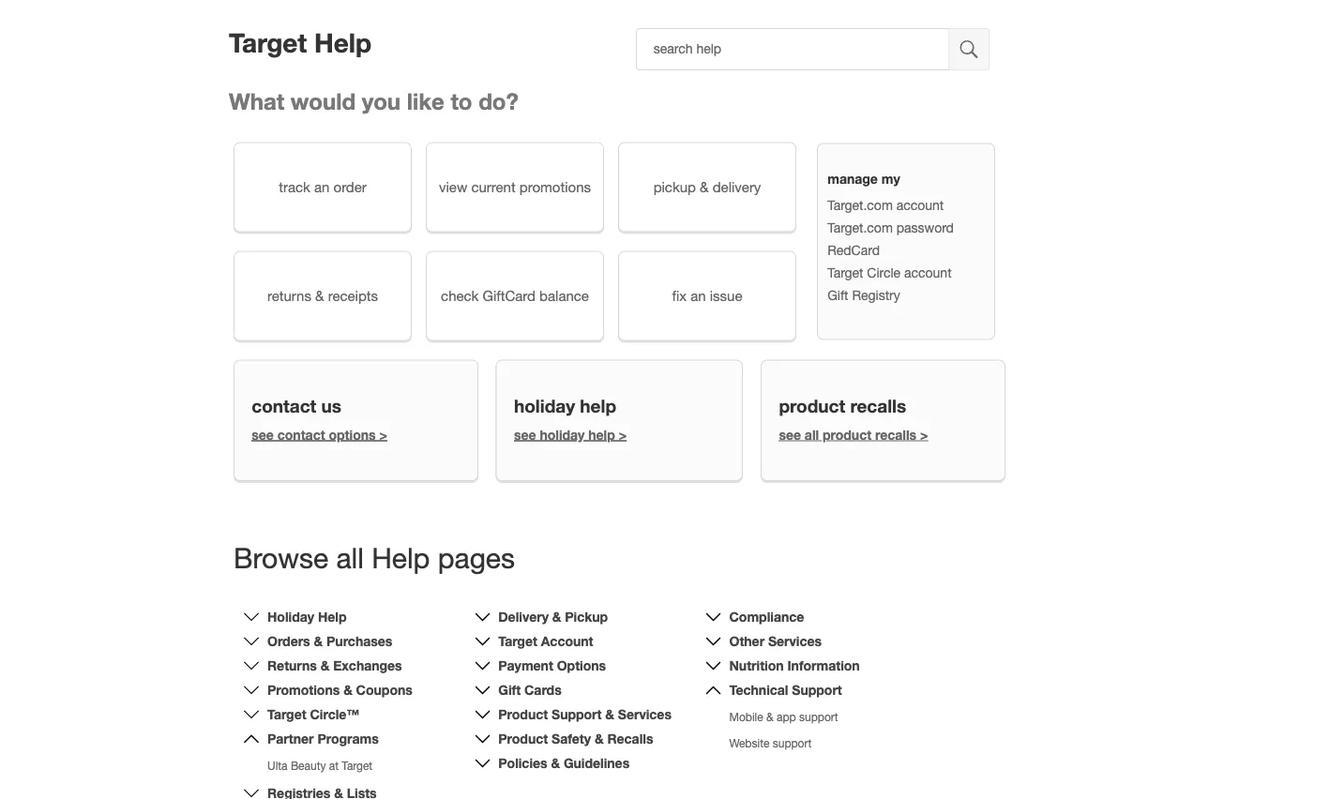 Task type: vqa. For each thing, say whether or not it's contained in the screenshot.
Orders & Purchases link
yes



Task type: describe. For each thing, give the bounding box(es) containing it.
pages
[[438, 541, 515, 574]]

0 vertical spatial product
[[779, 396, 846, 417]]

manage
[[828, 171, 878, 187]]

see holiday help >
[[514, 427, 627, 443]]

payment options
[[499, 658, 606, 674]]

product for product support & services
[[499, 707, 548, 723]]

returns & receipts
[[267, 288, 378, 304]]

fix an issue link
[[618, 251, 797, 341]]

& for app
[[767, 711, 774, 724]]

see contact options >
[[252, 427, 387, 443]]

& for purchases
[[314, 634, 323, 649]]

0 vertical spatial support
[[800, 711, 839, 724]]

website
[[730, 737, 770, 750]]

all for see
[[805, 427, 819, 443]]

check giftcard balance link
[[426, 251, 604, 341]]

promotions & coupons
[[267, 683, 413, 698]]

holiday help
[[514, 396, 617, 417]]

target account
[[499, 634, 594, 649]]

see for holiday help
[[514, 427, 536, 443]]

& for coupons
[[344, 683, 353, 698]]

to
[[451, 88, 473, 115]]

circle
[[868, 265, 901, 280]]

target circle™ link
[[267, 707, 360, 723]]

mobile & app support
[[730, 711, 839, 724]]

view current promotions
[[439, 179, 591, 195]]

target for target account
[[499, 634, 538, 649]]

0 vertical spatial contact
[[252, 396, 317, 417]]

at
[[329, 760, 339, 773]]

view current promotions link
[[426, 142, 604, 232]]

1 vertical spatial recalls
[[876, 427, 917, 443]]

target circle account link
[[828, 265, 952, 280]]

1 vertical spatial help
[[372, 541, 430, 574]]

see contact options > link
[[252, 427, 387, 443]]

product recalls
[[779, 396, 907, 417]]

do?
[[479, 88, 519, 115]]

see all product recalls >
[[779, 427, 929, 443]]

compliance link
[[730, 609, 805, 625]]

website support link
[[730, 737, 812, 750]]

> for help
[[619, 427, 627, 443]]

support for technical
[[792, 683, 843, 698]]

nutrition information link
[[730, 658, 860, 674]]

other
[[730, 634, 765, 649]]

0 vertical spatial account
[[897, 197, 944, 213]]

search help text field
[[636, 28, 950, 70]]

manage my
[[828, 171, 901, 187]]

technical
[[730, 683, 789, 698]]

target for target circle™
[[267, 707, 307, 723]]

delivery
[[499, 609, 549, 625]]

& for delivery
[[700, 179, 709, 195]]

programs
[[318, 731, 379, 747]]

2 target.com from the top
[[828, 220, 893, 235]]

exchanges
[[333, 658, 402, 674]]

guidelines
[[564, 756, 630, 771]]

promotions
[[520, 179, 591, 195]]

gift inside target.com account target.com password redcard target circle account gift registry
[[828, 287, 849, 303]]

& for exchanges
[[321, 658, 330, 674]]

orders & purchases link
[[267, 634, 393, 649]]

1 vertical spatial product
[[823, 427, 872, 443]]

policies
[[499, 756, 548, 771]]

password
[[897, 220, 954, 235]]

website support
[[730, 737, 812, 750]]

returns & exchanges
[[267, 658, 402, 674]]

other services link
[[730, 634, 822, 649]]

app
[[777, 711, 796, 724]]

3 see from the left
[[779, 427, 801, 443]]

product support & services link
[[499, 707, 672, 723]]

0 vertical spatial help
[[580, 396, 617, 417]]

target.com password link
[[828, 220, 954, 235]]

beauty
[[291, 760, 326, 773]]

an for track
[[314, 179, 330, 195]]

product for product safety & recalls
[[499, 731, 548, 747]]

us
[[321, 396, 342, 417]]

an for fix
[[691, 288, 706, 304]]

issue
[[710, 288, 743, 304]]

check
[[441, 288, 479, 304]]

& for pickup
[[553, 609, 562, 625]]

policies & guidelines
[[499, 756, 630, 771]]

contact us
[[252, 396, 342, 417]]

> for us
[[380, 427, 387, 443]]

1 vertical spatial services
[[618, 707, 672, 723]]

recalls
[[608, 731, 654, 747]]

would
[[291, 88, 356, 115]]

my
[[882, 171, 901, 187]]

1 vertical spatial help
[[589, 427, 615, 443]]

1 vertical spatial account
[[905, 265, 952, 280]]

current
[[472, 179, 516, 195]]

1 vertical spatial contact
[[278, 427, 325, 443]]

delivery & pickup link
[[499, 609, 608, 625]]

account
[[541, 634, 594, 649]]

0 vertical spatial recalls
[[851, 396, 907, 417]]

returns
[[267, 288, 312, 304]]

track an order link
[[234, 142, 412, 232]]

nutrition information
[[730, 658, 860, 674]]

delivery & pickup
[[499, 609, 608, 625]]

target.com account target.com password redcard target circle account gift registry
[[828, 197, 954, 303]]

all for browse
[[336, 541, 364, 574]]

what would you like to do?
[[229, 88, 519, 115]]



Task type: locate. For each thing, give the bounding box(es) containing it.
partner
[[267, 731, 314, 747]]

product down product recalls in the right of the page
[[823, 427, 872, 443]]

account right circle
[[905, 265, 952, 280]]

all
[[805, 427, 819, 443], [336, 541, 364, 574]]

target up what
[[229, 27, 307, 58]]

help down holiday help
[[589, 427, 615, 443]]

delivery
[[713, 179, 761, 195]]

product up see all product recalls > link
[[779, 396, 846, 417]]

mobile
[[730, 711, 764, 724]]

& right the pickup
[[700, 179, 709, 195]]

0 horizontal spatial see
[[252, 427, 274, 443]]

product
[[779, 396, 846, 417], [823, 427, 872, 443]]

see down product recalls in the right of the page
[[779, 427, 801, 443]]

1 vertical spatial target.com
[[828, 220, 893, 235]]

1 see from the left
[[252, 427, 274, 443]]

& inside returns & receipts link
[[315, 288, 324, 304]]

ulta beauty at target link
[[267, 760, 373, 773]]

product safety & recalls
[[499, 731, 654, 747]]

check giftcard balance
[[441, 288, 589, 304]]

an right fix at right top
[[691, 288, 706, 304]]

0 vertical spatial gift
[[828, 287, 849, 303]]

order
[[334, 179, 367, 195]]

help left pages
[[372, 541, 430, 574]]

1 horizontal spatial support
[[792, 683, 843, 698]]

target down redcard link
[[828, 265, 864, 280]]

target for target help
[[229, 27, 307, 58]]

contact up see contact options >
[[252, 396, 317, 417]]

0 vertical spatial holiday
[[514, 396, 575, 417]]

0 vertical spatial product
[[499, 707, 548, 723]]

giftcard
[[483, 288, 536, 304]]

pickup
[[654, 179, 696, 195]]

& up account
[[553, 609, 562, 625]]

what
[[229, 88, 284, 115]]

target.com
[[828, 197, 893, 213], [828, 220, 893, 235]]

account up password
[[897, 197, 944, 213]]

None image field
[[950, 28, 990, 70]]

1 vertical spatial product
[[499, 731, 548, 747]]

target circle™
[[267, 707, 360, 723]]

help for holiday help
[[318, 609, 347, 625]]

& left app
[[767, 711, 774, 724]]

an right track
[[314, 179, 330, 195]]

returns
[[267, 658, 317, 674]]

support down app
[[773, 737, 812, 750]]

payment options link
[[499, 658, 606, 674]]

1 > from the left
[[380, 427, 387, 443]]

support up product safety & recalls at the bottom
[[552, 707, 602, 723]]

0 horizontal spatial support
[[552, 707, 602, 723]]

fix
[[672, 288, 687, 304]]

1 vertical spatial holiday
[[540, 427, 585, 443]]

target right at
[[342, 760, 373, 773]]

holiday down holiday help
[[540, 427, 585, 443]]

technical support
[[730, 683, 843, 698]]

recalls
[[851, 396, 907, 417], [876, 427, 917, 443]]

balance
[[540, 288, 589, 304]]

& for receipts
[[315, 288, 324, 304]]

all right the browse
[[336, 541, 364, 574]]

0 horizontal spatial all
[[336, 541, 364, 574]]

1 vertical spatial gift
[[499, 683, 521, 698]]

options
[[329, 427, 376, 443]]

options
[[557, 658, 606, 674]]

help up would
[[314, 27, 372, 58]]

pickup & delivery
[[654, 179, 761, 195]]

services up recalls
[[618, 707, 672, 723]]

holiday up 'see holiday help >' link
[[514, 396, 575, 417]]

1 product from the top
[[499, 707, 548, 723]]

partner programs link
[[267, 731, 379, 747]]

1 horizontal spatial gift
[[828, 287, 849, 303]]

& up guidelines at the left of page
[[595, 731, 604, 747]]

& up recalls
[[606, 707, 615, 723]]

1 horizontal spatial all
[[805, 427, 819, 443]]

gift cards link
[[499, 683, 562, 698]]

browse all help pages
[[234, 541, 515, 574]]

holiday help
[[267, 609, 347, 625]]

product support & services
[[499, 707, 672, 723]]

support down information
[[792, 683, 843, 698]]

& for guidelines
[[551, 756, 560, 771]]

0 vertical spatial support
[[792, 683, 843, 698]]

product safety & recalls link
[[499, 731, 654, 747]]

help for target help
[[314, 27, 372, 58]]

& up circle™
[[344, 683, 353, 698]]

account
[[897, 197, 944, 213], [905, 265, 952, 280]]

holiday
[[267, 609, 314, 625]]

2 see from the left
[[514, 427, 536, 443]]

registry
[[853, 287, 901, 303]]

0 horizontal spatial gift
[[499, 683, 521, 698]]

target.com down manage my
[[828, 197, 893, 213]]

target inside target.com account target.com password redcard target circle account gift registry
[[828, 265, 864, 280]]

mobile & app support link
[[730, 711, 839, 724]]

0 horizontal spatial services
[[618, 707, 672, 723]]

gift cards
[[499, 683, 562, 698]]

1 horizontal spatial >
[[619, 427, 627, 443]]

2 horizontal spatial >
[[921, 427, 929, 443]]

see all product recalls > link
[[779, 427, 929, 443]]

& inside pickup & delivery link
[[700, 179, 709, 195]]

circle™
[[310, 707, 360, 723]]

purchases
[[327, 634, 393, 649]]

help up the orders & purchases
[[318, 609, 347, 625]]

receipts
[[328, 288, 378, 304]]

gift
[[828, 287, 849, 303], [499, 683, 521, 698]]

compliance
[[730, 609, 805, 625]]

partner programs
[[267, 731, 379, 747]]

services up nutrition information link
[[769, 634, 822, 649]]

coupons
[[356, 683, 413, 698]]

1 horizontal spatial see
[[514, 427, 536, 443]]

support for product
[[552, 707, 602, 723]]

1 vertical spatial support
[[552, 707, 602, 723]]

0 vertical spatial services
[[769, 634, 822, 649]]

2 horizontal spatial see
[[779, 427, 801, 443]]

target up partner
[[267, 707, 307, 723]]

0 vertical spatial an
[[314, 179, 330, 195]]

see down "contact us" at left
[[252, 427, 274, 443]]

1 horizontal spatial services
[[769, 634, 822, 649]]

gift left registry on the right of the page
[[828, 287, 849, 303]]

1 target.com from the top
[[828, 197, 893, 213]]

contact down "contact us" at left
[[278, 427, 325, 443]]

see for contact us
[[252, 427, 274, 443]]

gift registry link
[[828, 287, 901, 303]]

nutrition
[[730, 658, 784, 674]]

target.com account link
[[828, 197, 944, 213]]

target down delivery
[[499, 634, 538, 649]]

returns & exchanges link
[[267, 658, 402, 674]]

help up 'see holiday help >' link
[[580, 396, 617, 417]]

recalls down product recalls in the right of the page
[[876, 427, 917, 443]]

you
[[362, 88, 401, 115]]

view
[[439, 179, 468, 195]]

target help
[[229, 27, 372, 58]]

1 vertical spatial an
[[691, 288, 706, 304]]

recalls up see all product recalls > link
[[851, 396, 907, 417]]

safety
[[552, 731, 591, 747]]

product down gift cards
[[499, 707, 548, 723]]

orders
[[267, 634, 310, 649]]

0 vertical spatial all
[[805, 427, 819, 443]]

2 vertical spatial help
[[318, 609, 347, 625]]

product up policies
[[499, 731, 548, 747]]

all down product recalls in the right of the page
[[805, 427, 819, 443]]

pickup & delivery link
[[618, 142, 797, 232]]

policies & guidelines link
[[499, 756, 630, 771]]

& right returns
[[315, 288, 324, 304]]

gift down payment
[[499, 683, 521, 698]]

1 horizontal spatial an
[[691, 288, 706, 304]]

information
[[788, 658, 860, 674]]

0 vertical spatial help
[[314, 27, 372, 58]]

like
[[407, 88, 445, 115]]

2 > from the left
[[619, 427, 627, 443]]

promotions & coupons link
[[267, 683, 413, 698]]

track
[[279, 179, 310, 195]]

1 vertical spatial all
[[336, 541, 364, 574]]

holiday
[[514, 396, 575, 417], [540, 427, 585, 443]]

cards
[[525, 683, 562, 698]]

promotions
[[267, 683, 340, 698]]

1 vertical spatial support
[[773, 737, 812, 750]]

target account link
[[499, 634, 594, 649]]

see down holiday help
[[514, 427, 536, 443]]

support right app
[[800, 711, 839, 724]]

0 vertical spatial target.com
[[828, 197, 893, 213]]

pickup
[[565, 609, 608, 625]]

& down safety
[[551, 756, 560, 771]]

& down the orders & purchases
[[321, 658, 330, 674]]

target.com up redcard link
[[828, 220, 893, 235]]

see
[[252, 427, 274, 443], [514, 427, 536, 443], [779, 427, 801, 443]]

fix an issue
[[672, 288, 743, 304]]

3 > from the left
[[921, 427, 929, 443]]

2 product from the top
[[499, 731, 548, 747]]

browse
[[234, 541, 329, 574]]

redcard
[[828, 242, 880, 258]]

ulta
[[267, 760, 288, 773]]

0 horizontal spatial >
[[380, 427, 387, 443]]

0 horizontal spatial an
[[314, 179, 330, 195]]

support
[[800, 711, 839, 724], [773, 737, 812, 750]]

& down holiday help
[[314, 634, 323, 649]]



